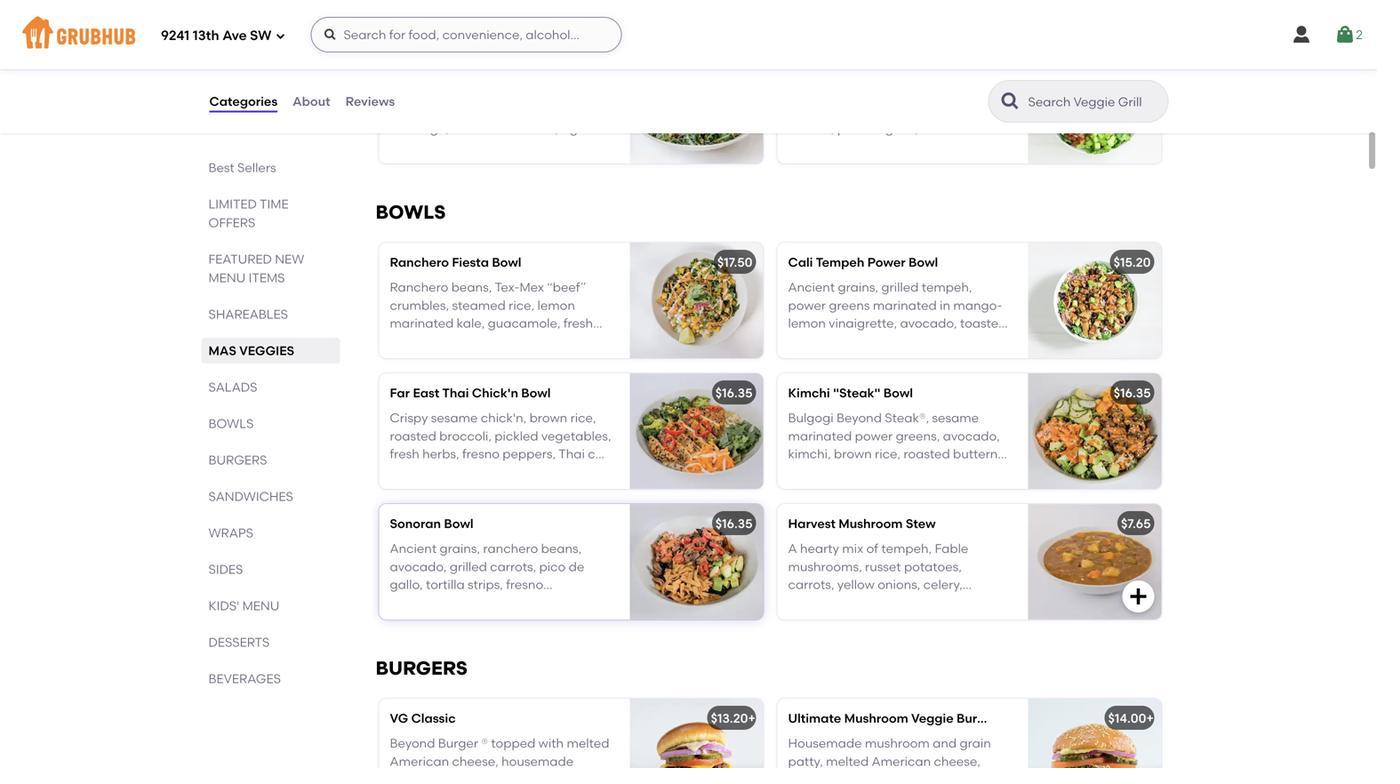 Task type: vqa. For each thing, say whether or not it's contained in the screenshot.
12:00pm on the top of the page
no



Task type: locate. For each thing, give the bounding box(es) containing it.
melted
[[567, 736, 609, 751], [826, 754, 869, 768]]

new
[[275, 252, 304, 267]]

mas veggies tab
[[208, 341, 333, 360]]

sellers
[[237, 160, 276, 175]]

1 horizontal spatial brown
[[834, 447, 872, 462]]

sesame down squash, on the bottom right of page
[[788, 483, 835, 498]]

1 buffalo from the top
[[788, 60, 832, 75]]

with right tossed
[[979, 85, 1004, 100]]

2 american from the left
[[872, 754, 931, 768]]

1 vertical spatial roasted
[[904, 447, 950, 462]]

rice,
[[570, 410, 596, 426], [875, 447, 901, 462]]

yellow
[[837, 577, 875, 592]]

$16.35
[[716, 385, 753, 400], [1114, 385, 1151, 400], [716, 516, 753, 531]]

american for mushroom
[[872, 754, 931, 768]]

american down mushroom
[[872, 754, 931, 768]]

svg image
[[275, 31, 286, 41]]

chick'n, inside buffalo chick'n, romaine tossed with ranch dressing,   avocado, celery, carrots, pico de gallo, and blue cheese crumbles
[[834, 85, 880, 100]]

gallo,
[[885, 121, 918, 136]]

0 vertical spatial burgers
[[208, 453, 267, 468]]

0 vertical spatial menu
[[208, 270, 246, 285]]

with right topped
[[538, 736, 564, 751]]

sides tab
[[208, 560, 333, 579]]

sesame inside crispy sesame chick'n, brown rice, roasted broccoli, pickled vegetables, fresh herbs, fresno peppers, thai chili sauce, and coconut curry sauce
[[431, 410, 478, 426]]

carrots, inside buffalo chick'n, romaine tossed with ranch dressing,   avocado, celery, carrots, pico de gallo, and blue cheese crumbles
[[788, 121, 834, 136]]

roasted down 'crispy'
[[390, 428, 436, 444]]

chick'n, up dressing,
[[834, 85, 880, 100]]

avocado, up butternut
[[943, 428, 1000, 444]]

vg classic image
[[630, 699, 763, 768]]

rice, inside bulgogi beyond steak®, sesame marinated power greens, avocado, kimchi, brown rice, roasted butternut squash, pickled cucumbers, and sesame gochu drizzle
[[875, 447, 901, 462]]

bowl right sonoran
[[444, 516, 474, 531]]

0 vertical spatial chick'n,
[[834, 85, 880, 100]]

0 horizontal spatial rice,
[[570, 410, 596, 426]]

sesame up greens,
[[932, 410, 979, 426]]

chick'n,
[[834, 85, 880, 100], [481, 410, 527, 426]]

featured
[[208, 252, 272, 267]]

sides
[[208, 562, 243, 577]]

of
[[866, 541, 878, 556]]

coconut
[[460, 465, 510, 480]]

beyond up power
[[837, 410, 882, 426]]

buffalo chick'n salad image
[[1028, 48, 1162, 163]]

0 vertical spatial with
[[979, 85, 1004, 100]]

0 horizontal spatial beyond
[[390, 736, 435, 751]]

2 horizontal spatial sesame
[[932, 410, 979, 426]]

american down vg classic
[[390, 754, 449, 768]]

1 vertical spatial celery,
[[923, 577, 963, 592]]

pickled up gochu
[[838, 465, 882, 480]]

american for burger
[[390, 754, 449, 768]]

and left "blue"
[[921, 121, 945, 136]]

thai down vegetables,
[[559, 447, 585, 462]]

kimchi,
[[788, 447, 831, 462]]

avocado, for butternut
[[943, 428, 1000, 444]]

1 carrots, from the top
[[788, 121, 834, 136]]

offers
[[208, 215, 255, 230]]

sandwiches tab
[[208, 487, 333, 506]]

kids' menu
[[208, 598, 280, 613]]

chick'n up dressing,
[[835, 60, 881, 75]]

1 vertical spatial brown
[[834, 447, 872, 462]]

sonoran bowl image
[[630, 504, 763, 620]]

sonoran
[[390, 516, 441, 531]]

american inside beyond burger ® topped with melted american cheese, housemad
[[390, 754, 449, 768]]

bowls up ranchero
[[376, 201, 446, 223]]

with inside beyond burger ® topped with melted american cheese, housemad
[[538, 736, 564, 751]]

thai
[[442, 385, 469, 400], [559, 447, 585, 462]]

tossed
[[936, 85, 976, 100]]

power
[[867, 255, 906, 270]]

0 vertical spatial roasted
[[390, 428, 436, 444]]

cali tempeh power bowl
[[788, 255, 938, 270]]

$17.50
[[717, 255, 753, 270]]

thyme
[[878, 595, 916, 610]]

0 vertical spatial beyond
[[837, 410, 882, 426]]

and down butternut
[[959, 465, 983, 480]]

and inside housemade mushroom and grain patty, melted american cheese
[[933, 736, 957, 751]]

reviews
[[345, 94, 395, 109]]

cali tempeh power bowl image
[[1028, 243, 1162, 358]]

1 vertical spatial burgers
[[376, 657, 468, 680]]

burgers up sandwiches
[[208, 453, 267, 468]]

blue
[[948, 121, 975, 136]]

1 horizontal spatial roasted
[[904, 447, 950, 462]]

roasted up the cucumbers,
[[904, 447, 950, 462]]

1 horizontal spatial with
[[979, 85, 1004, 100]]

+
[[748, 60, 756, 75], [748, 711, 756, 726], [1146, 711, 1154, 726]]

1 vertical spatial burger
[[438, 736, 478, 751]]

celery, up "blue"
[[947, 103, 986, 118]]

chili
[[588, 447, 612, 462]]

1 vertical spatial melted
[[826, 754, 869, 768]]

carrots, up the rosemary,
[[788, 577, 834, 592]]

fiesta
[[452, 255, 489, 270]]

1 horizontal spatial bowls
[[376, 201, 446, 223]]

carrots, for dressing,
[[788, 121, 834, 136]]

0 vertical spatial bowls
[[376, 201, 446, 223]]

cali
[[788, 255, 813, 270]]

celery, down potatoes, at the bottom of the page
[[923, 577, 963, 592]]

1 horizontal spatial burgers
[[376, 657, 468, 680]]

chick'n, inside crispy sesame chick'n, brown rice, roasted broccoli, pickled vegetables, fresh herbs, fresno peppers, thai chili sauce, and coconut curry sauce
[[481, 410, 527, 426]]

burger up the cheese,
[[438, 736, 478, 751]]

ranchero
[[390, 255, 449, 270]]

cheese,
[[452, 754, 499, 768]]

0 vertical spatial pickled
[[495, 428, 538, 444]]

melted inside beyond burger ® topped with melted american cheese, housemad
[[567, 736, 609, 751]]

0 horizontal spatial chick'n
[[472, 385, 518, 400]]

rice, inside crispy sesame chick'n, brown rice, roasted broccoli, pickled vegetables, fresh herbs, fresno peppers, thai chili sauce, and coconut curry sauce
[[570, 410, 596, 426]]

drizzle
[[879, 483, 917, 498]]

svg image
[[1291, 24, 1312, 45], [1335, 24, 1356, 45], [323, 28, 337, 42], [1128, 586, 1149, 607]]

1 horizontal spatial thai
[[559, 447, 585, 462]]

mushroom
[[865, 736, 930, 751]]

0 horizontal spatial with
[[538, 736, 564, 751]]

2 $15.20 from the top
[[1114, 255, 1151, 270]]

with for tossed
[[979, 85, 1004, 100]]

1 vertical spatial chick'n,
[[481, 410, 527, 426]]

1 horizontal spatial melted
[[826, 754, 869, 768]]

chick'n, down "far east thai chick'n bowl"
[[481, 410, 527, 426]]

1 vertical spatial rice,
[[875, 447, 901, 462]]

0 vertical spatial mushroom
[[839, 516, 903, 531]]

1 horizontal spatial chick'n,
[[834, 85, 880, 100]]

0 vertical spatial carrots,
[[788, 121, 834, 136]]

mushroom up of
[[839, 516, 903, 531]]

menu right the kids'
[[242, 598, 280, 613]]

best sellers
[[208, 160, 276, 175]]

shareables tab
[[208, 305, 333, 324]]

brown up vegetables,
[[530, 410, 567, 426]]

1 horizontal spatial rice,
[[875, 447, 901, 462]]

$13.20
[[711, 711, 748, 726]]

bowls tab
[[208, 414, 333, 433]]

buffalo inside buffalo chick'n, romaine tossed with ranch dressing,   avocado, celery, carrots, pico de gallo, and blue cheese crumbles
[[788, 85, 831, 100]]

0 horizontal spatial american
[[390, 754, 449, 768]]

celery, inside buffalo chick'n, romaine tossed with ranch dressing,   avocado, celery, carrots, pico de gallo, and blue cheese crumbles
[[947, 103, 986, 118]]

$11.65
[[714, 60, 748, 75]]

thai right east at the left of page
[[442, 385, 469, 400]]

avocado, inside bulgogi beyond steak®, sesame marinated power greens, avocado, kimchi, brown rice, roasted butternut squash, pickled cucumbers, and sesame gochu drizzle
[[943, 428, 1000, 444]]

butternut
[[953, 447, 1010, 462]]

cucumbers,
[[884, 465, 956, 480]]

ultimate mushroom veggie burger image
[[1028, 699, 1162, 768]]

0 horizontal spatial chick'n,
[[481, 410, 527, 426]]

0 vertical spatial melted
[[567, 736, 609, 751]]

rice, down power
[[875, 447, 901, 462]]

0 vertical spatial buffalo
[[788, 60, 832, 75]]

bowls inside tab
[[208, 416, 254, 431]]

0 vertical spatial celery,
[[947, 103, 986, 118]]

1 vertical spatial mushroom
[[844, 711, 908, 726]]

1 american from the left
[[390, 754, 449, 768]]

with inside buffalo chick'n, romaine tossed with ranch dressing,   avocado, celery, carrots, pico de gallo, and blue cheese crumbles
[[979, 85, 1004, 100]]

american
[[390, 754, 449, 768], [872, 754, 931, 768]]

0 vertical spatial $15.20
[[1114, 60, 1151, 75]]

and inside buffalo chick'n, romaine tossed with ranch dressing,   avocado, celery, carrots, pico de gallo, and blue cheese crumbles
[[921, 121, 945, 136]]

0 horizontal spatial bowls
[[208, 416, 254, 431]]

1 vertical spatial carrots,
[[788, 577, 834, 592]]

1 vertical spatial avocado,
[[943, 428, 1000, 444]]

carrots,
[[788, 121, 834, 136], [788, 577, 834, 592]]

1 horizontal spatial sesame
[[788, 483, 835, 498]]

and down veggie
[[933, 736, 957, 751]]

melted right topped
[[567, 736, 609, 751]]

0 horizontal spatial burger
[[438, 736, 478, 751]]

1 horizontal spatial pickled
[[838, 465, 882, 480]]

avocado, down romaine
[[887, 103, 944, 118]]

1 vertical spatial menu
[[242, 598, 280, 613]]

roasted
[[390, 428, 436, 444], [904, 447, 950, 462]]

1 vertical spatial buffalo
[[788, 85, 831, 100]]

0 vertical spatial burger
[[957, 711, 998, 726]]

ranchero fiesta bowl image
[[630, 243, 763, 358]]

american inside housemade mushroom and grain patty, melted american cheese
[[872, 754, 931, 768]]

celery, inside a hearty mix of tempeh, fable mushrooms, russet potatoes, carrots, yellow onions, celery, rosemary, and thyme
[[923, 577, 963, 592]]

main navigation navigation
[[0, 0, 1377, 69]]

gochu
[[838, 483, 876, 498]]

beyond inside bulgogi beyond steak®, sesame marinated power greens, avocado, kimchi, brown rice, roasted butternut squash, pickled cucumbers, and sesame gochu drizzle
[[837, 410, 882, 426]]

mas
[[208, 343, 236, 358]]

buffalo
[[788, 60, 832, 75], [788, 85, 831, 100]]

brown inside crispy sesame chick'n, brown rice, roasted broccoli, pickled vegetables, fresh herbs, fresno peppers, thai chili sauce, and coconut curry sauce
[[530, 410, 567, 426]]

0 horizontal spatial brown
[[530, 410, 567, 426]]

and down the yellow
[[851, 595, 875, 610]]

svg image inside 2 button
[[1335, 24, 1356, 45]]

$13.20 +
[[711, 711, 756, 726]]

melted inside housemade mushroom and grain patty, melted american cheese
[[826, 754, 869, 768]]

0 vertical spatial thai
[[442, 385, 469, 400]]

0 vertical spatial brown
[[530, 410, 567, 426]]

rosemary,
[[788, 595, 848, 610]]

harvest mushroom stew
[[788, 516, 936, 531]]

crispy sesame chick'n, brown rice, roasted broccoli, pickled vegetables, fresh herbs, fresno peppers, thai chili sauce, and coconut curry sauce
[[390, 410, 612, 480]]

brown down power
[[834, 447, 872, 462]]

1 vertical spatial $15.20
[[1114, 255, 1151, 270]]

crispy
[[390, 410, 428, 426]]

pickled
[[495, 428, 538, 444], [838, 465, 882, 480]]

1 vertical spatial beyond
[[390, 736, 435, 751]]

2 carrots, from the top
[[788, 577, 834, 592]]

beyond down vg classic
[[390, 736, 435, 751]]

1 $15.20 from the top
[[1114, 60, 1151, 75]]

mushroom up mushroom
[[844, 711, 908, 726]]

0 horizontal spatial sesame
[[431, 410, 478, 426]]

fable
[[935, 541, 968, 556]]

1 vertical spatial thai
[[559, 447, 585, 462]]

sandwiches
[[208, 489, 293, 504]]

wraps tab
[[208, 524, 333, 542]]

mas veggies
[[208, 343, 294, 358]]

0 horizontal spatial melted
[[567, 736, 609, 751]]

kimchi
[[788, 385, 830, 400]]

herbs,
[[422, 447, 459, 462]]

1 vertical spatial with
[[538, 736, 564, 751]]

bowl right power
[[909, 255, 938, 270]]

2 buffalo from the top
[[788, 85, 831, 100]]

1 vertical spatial pickled
[[838, 465, 882, 480]]

0 horizontal spatial pickled
[[495, 428, 538, 444]]

0 vertical spatial avocado,
[[887, 103, 944, 118]]

far
[[390, 385, 410, 400]]

topped
[[491, 736, 536, 751]]

0 horizontal spatial roasted
[[390, 428, 436, 444]]

avocado,
[[887, 103, 944, 118], [943, 428, 1000, 444]]

salads tab
[[208, 378, 333, 397]]

and
[[921, 121, 945, 136], [433, 465, 457, 480], [959, 465, 983, 480], [851, 595, 875, 610], [933, 736, 957, 751]]

0 vertical spatial rice,
[[570, 410, 596, 426]]

1 horizontal spatial beyond
[[837, 410, 882, 426]]

all
[[390, 60, 406, 75]]

burger up the grain on the bottom right of page
[[957, 711, 998, 726]]

squash,
[[788, 465, 835, 480]]

0 horizontal spatial burgers
[[208, 453, 267, 468]]

far east thai chick'n bowl image
[[630, 373, 763, 489]]

chick'n up broccoli,
[[472, 385, 518, 400]]

and down herbs,
[[433, 465, 457, 480]]

and inside crispy sesame chick'n, brown rice, roasted broccoli, pickled vegetables, fresh herbs, fresno peppers, thai chili sauce, and coconut curry sauce
[[433, 465, 457, 480]]

bowl
[[492, 255, 521, 270], [909, 255, 938, 270], [521, 385, 551, 400], [884, 385, 913, 400], [444, 516, 474, 531]]

housemade
[[788, 736, 862, 751]]

brown
[[530, 410, 567, 426], [834, 447, 872, 462]]

rice, up vegetables,
[[570, 410, 596, 426]]

pickled up peppers,
[[495, 428, 538, 444]]

1 vertical spatial bowls
[[208, 416, 254, 431]]

hail
[[409, 60, 433, 75]]

carrots, up the cheese
[[788, 121, 834, 136]]

menu down 'featured' on the left top of page
[[208, 270, 246, 285]]

melted down 'housemade'
[[826, 754, 869, 768]]

2 button
[[1335, 19, 1363, 51]]

a hearty mix of tempeh, fable mushrooms, russet potatoes, carrots, yellow onions, celery, rosemary, and thyme
[[788, 541, 968, 610]]

0 vertical spatial chick'n
[[835, 60, 881, 75]]

Search Veggie Grill search field
[[1026, 93, 1162, 110]]

stew
[[906, 516, 936, 531]]

salads
[[208, 380, 257, 395]]

9241 13th ave sw
[[161, 28, 272, 44]]

carrots, inside a hearty mix of tempeh, fable mushrooms, russet potatoes, carrots, yellow onions, celery, rosemary, and thyme
[[788, 577, 834, 592]]

bowls down salads
[[208, 416, 254, 431]]

1 horizontal spatial chick'n
[[835, 60, 881, 75]]

brown inside bulgogi beyond steak®, sesame marinated power greens, avocado, kimchi, brown rice, roasted butternut squash, pickled cucumbers, and sesame gochu drizzle
[[834, 447, 872, 462]]

sesame up broccoli,
[[431, 410, 478, 426]]

burgers up vg classic
[[376, 657, 468, 680]]

avocado, inside buffalo chick'n, romaine tossed with ranch dressing,   avocado, celery, carrots, pico de gallo, and blue cheese crumbles
[[887, 103, 944, 118]]

1 horizontal spatial american
[[872, 754, 931, 768]]



Task type: describe. For each thing, give the bounding box(es) containing it.
and inside bulgogi beyond steak®, sesame marinated power greens, avocado, kimchi, brown rice, roasted butternut squash, pickled cucumbers, and sesame gochu drizzle
[[959, 465, 983, 480]]

limited
[[208, 196, 257, 212]]

melted for patty,
[[826, 754, 869, 768]]

mushroom for mushroom
[[844, 711, 908, 726]]

desserts tab
[[208, 633, 333, 652]]

categories button
[[208, 69, 278, 133]]

1 vertical spatial chick'n
[[472, 385, 518, 400]]

a
[[788, 541, 797, 556]]

crumbles
[[834, 139, 890, 154]]

pickled inside bulgogi beyond steak®, sesame marinated power greens, avocado, kimchi, brown rice, roasted butternut squash, pickled cucumbers, and sesame gochu drizzle
[[838, 465, 882, 480]]

about
[[293, 94, 330, 109]]

patty,
[[788, 754, 823, 768]]

$7.65
[[1121, 516, 1151, 531]]

harvest
[[788, 516, 836, 531]]

bowl up vegetables,
[[521, 385, 551, 400]]

featured new menu items
[[208, 252, 304, 285]]

$14.00 +
[[1108, 711, 1154, 726]]

harvest mushroom stew image
[[1028, 504, 1162, 620]]

ave
[[222, 28, 247, 44]]

shareables
[[208, 307, 288, 322]]

hearty
[[800, 541, 839, 556]]

de
[[867, 121, 882, 136]]

$15.20 for buffalo chick'n salad
[[1114, 60, 1151, 75]]

buffalo for buffalo chick'n salad
[[788, 60, 832, 75]]

east
[[413, 385, 439, 400]]

about button
[[292, 69, 331, 133]]

kimchi "steak" bowl
[[788, 385, 913, 400]]

broccoli,
[[439, 428, 492, 444]]

Search for food, convenience, alcohol... search field
[[311, 17, 622, 52]]

+ for $14.00
[[1146, 711, 1154, 726]]

kids'
[[208, 598, 239, 613]]

power
[[855, 428, 893, 444]]

burger inside beyond burger ® topped with melted american cheese, housemad
[[438, 736, 478, 751]]

housemade mushroom and grain patty, melted american cheese
[[788, 736, 1000, 768]]

1 horizontal spatial burger
[[957, 711, 998, 726]]

vegetables,
[[541, 428, 611, 444]]

wraps
[[208, 525, 253, 541]]

categories
[[209, 94, 278, 109]]

burgers inside tab
[[208, 453, 267, 468]]

$16.35 for crispy sesame chick'n, brown rice, roasted broccoli, pickled vegetables, fresh herbs, fresno peppers, thai chili sauce, and coconut curry sauce
[[716, 385, 753, 400]]

$15.20 for cali tempeh power bowl
[[1114, 255, 1151, 270]]

tempeh,
[[881, 541, 932, 556]]

romaine
[[882, 85, 933, 100]]

bowl right fiesta
[[492, 255, 521, 270]]

roasted inside bulgogi beyond steak®, sesame marinated power greens, avocado, kimchi, brown rice, roasted butternut squash, pickled cucumbers, and sesame gochu drizzle
[[904, 447, 950, 462]]

$11.65 +
[[714, 60, 756, 75]]

dressing,
[[830, 103, 884, 118]]

pickled inside crispy sesame chick'n, brown rice, roasted broccoli, pickled vegetables, fresh herbs, fresno peppers, thai chili sauce, and coconut curry sauce
[[495, 428, 538, 444]]

bulgogi
[[788, 410, 834, 426]]

reviews button
[[345, 69, 396, 133]]

items
[[249, 270, 285, 285]]

burgers tab
[[208, 451, 333, 469]]

ranchero fiesta bowl
[[390, 255, 521, 270]]

all hail kale image
[[630, 48, 763, 163]]

ranch
[[788, 103, 827, 118]]

beverages tab
[[208, 669, 333, 688]]

cheese
[[788, 139, 831, 154]]

featured new menu items tab
[[208, 250, 333, 287]]

+ for $13.20
[[748, 711, 756, 726]]

best
[[208, 160, 234, 175]]

buffalo for buffalo chick'n, romaine tossed with ranch dressing,   avocado, celery, carrots, pico de gallo, and blue cheese crumbles
[[788, 85, 831, 100]]

ultimate mushroom veggie burger
[[788, 711, 998, 726]]

carrots, for mushrooms,
[[788, 577, 834, 592]]

melted for with
[[567, 736, 609, 751]]

$14.00
[[1108, 711, 1146, 726]]

russet
[[865, 559, 901, 574]]

menu inside featured new menu items
[[208, 270, 246, 285]]

mushroom for hearty
[[839, 516, 903, 531]]

fresh
[[390, 447, 419, 462]]

beverages
[[208, 671, 281, 686]]

peppers,
[[503, 447, 556, 462]]

+ for $11.65
[[748, 60, 756, 75]]

limited time offers
[[208, 196, 289, 230]]

beyond burger ® topped with melted american cheese, housemad
[[390, 736, 609, 768]]

kale
[[436, 60, 463, 75]]

vg
[[390, 711, 408, 726]]

sonoran bowl
[[390, 516, 474, 531]]

all hail kale
[[390, 60, 463, 75]]

mix
[[842, 541, 864, 556]]

sw
[[250, 28, 272, 44]]

search icon image
[[1000, 91, 1021, 112]]

0 horizontal spatial thai
[[442, 385, 469, 400]]

bowl up steak®,
[[884, 385, 913, 400]]

limited time offers tab
[[208, 195, 333, 232]]

steak®,
[[885, 410, 929, 426]]

time
[[260, 196, 289, 212]]

veggies
[[239, 343, 294, 358]]

far east thai chick'n bowl
[[390, 385, 551, 400]]

roasted inside crispy sesame chick'n, brown rice, roasted broccoli, pickled vegetables, fresh herbs, fresno peppers, thai chili sauce, and coconut curry sauce
[[390, 428, 436, 444]]

$16.35 for bulgogi beyond steak®, sesame marinated power greens, avocado, kimchi, brown rice, roasted butternut squash, pickled cucumbers, and sesame gochu drizzle
[[1114, 385, 1151, 400]]

vg classic
[[390, 711, 456, 726]]

onions,
[[878, 577, 920, 592]]

menu inside "tab"
[[242, 598, 280, 613]]

and inside a hearty mix of tempeh, fable mushrooms, russet potatoes, carrots, yellow onions, celery, rosemary, and thyme
[[851, 595, 875, 610]]

avocado, for gallo,
[[887, 103, 944, 118]]

kimchi "steak" bowl image
[[1028, 373, 1162, 489]]

desserts
[[208, 635, 270, 650]]

pico
[[837, 121, 864, 136]]

kids' menu tab
[[208, 597, 333, 615]]

tempeh
[[816, 255, 864, 270]]

best sellers tab
[[208, 158, 333, 177]]

veggie
[[911, 711, 954, 726]]

with for topped
[[538, 736, 564, 751]]

thai inside crispy sesame chick'n, brown rice, roasted broccoli, pickled vegetables, fresh herbs, fresno peppers, thai chili sauce, and coconut curry sauce
[[559, 447, 585, 462]]

classic
[[411, 711, 456, 726]]

sauce,
[[390, 465, 430, 480]]

ultimate
[[788, 711, 841, 726]]

bulgogi beyond steak®, sesame marinated power greens, avocado, kimchi, brown rice, roasted butternut squash, pickled cucumbers, and sesame gochu drizzle
[[788, 410, 1010, 498]]

curry
[[513, 465, 544, 480]]

buffalo chick'n, romaine tossed with ranch dressing,   avocado, celery, carrots, pico de gallo, and blue cheese crumbles
[[788, 85, 1004, 154]]

beyond inside beyond burger ® topped with melted american cheese, housemad
[[390, 736, 435, 751]]



